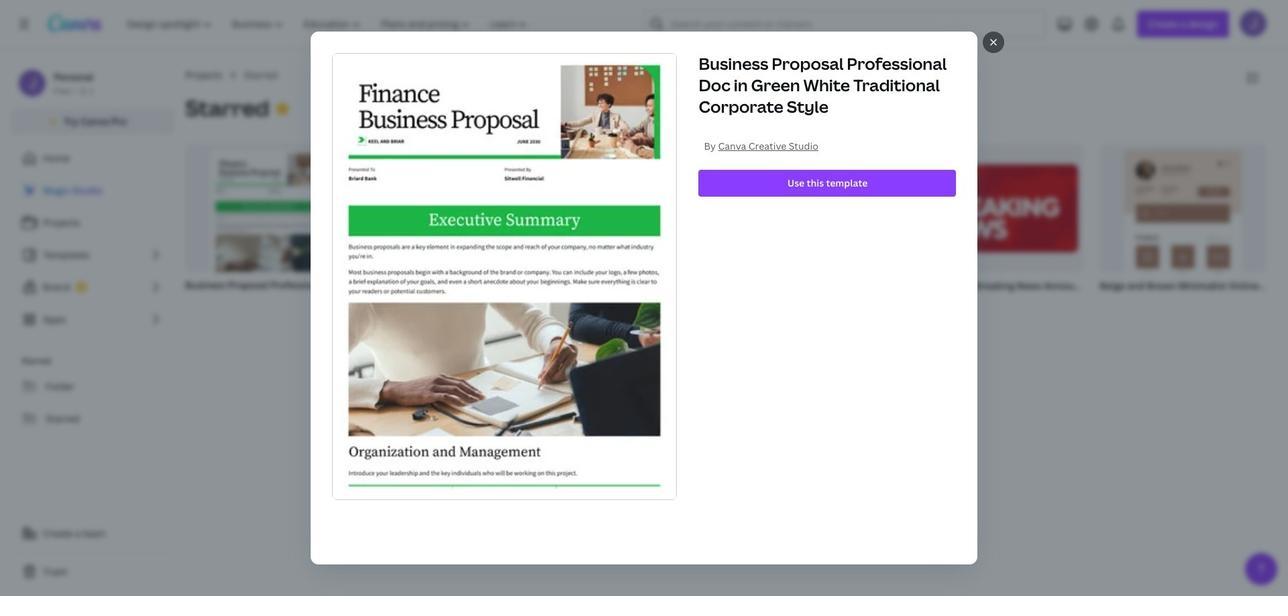 Task type: describe. For each thing, give the bounding box(es) containing it.
3 group from the left
[[549, 144, 718, 294]]

1 group from the left
[[183, 144, 352, 301]]

2 group from the left
[[366, 144, 535, 315]]

5 group from the left
[[1098, 144, 1267, 403]]



Task type: locate. For each thing, give the bounding box(es) containing it.
4 group from the left
[[915, 144, 1084, 294]]

None search field
[[644, 11, 1047, 38]]

list
[[11, 177, 175, 333]]

group
[[183, 144, 352, 301], [366, 144, 535, 315], [549, 144, 718, 294], [915, 144, 1084, 294], [1098, 144, 1267, 403]]

top level navigation element
[[118, 11, 539, 38]]



Task type: vqa. For each thing, say whether or not it's contained in the screenshot.
fourth group from the right
yes



